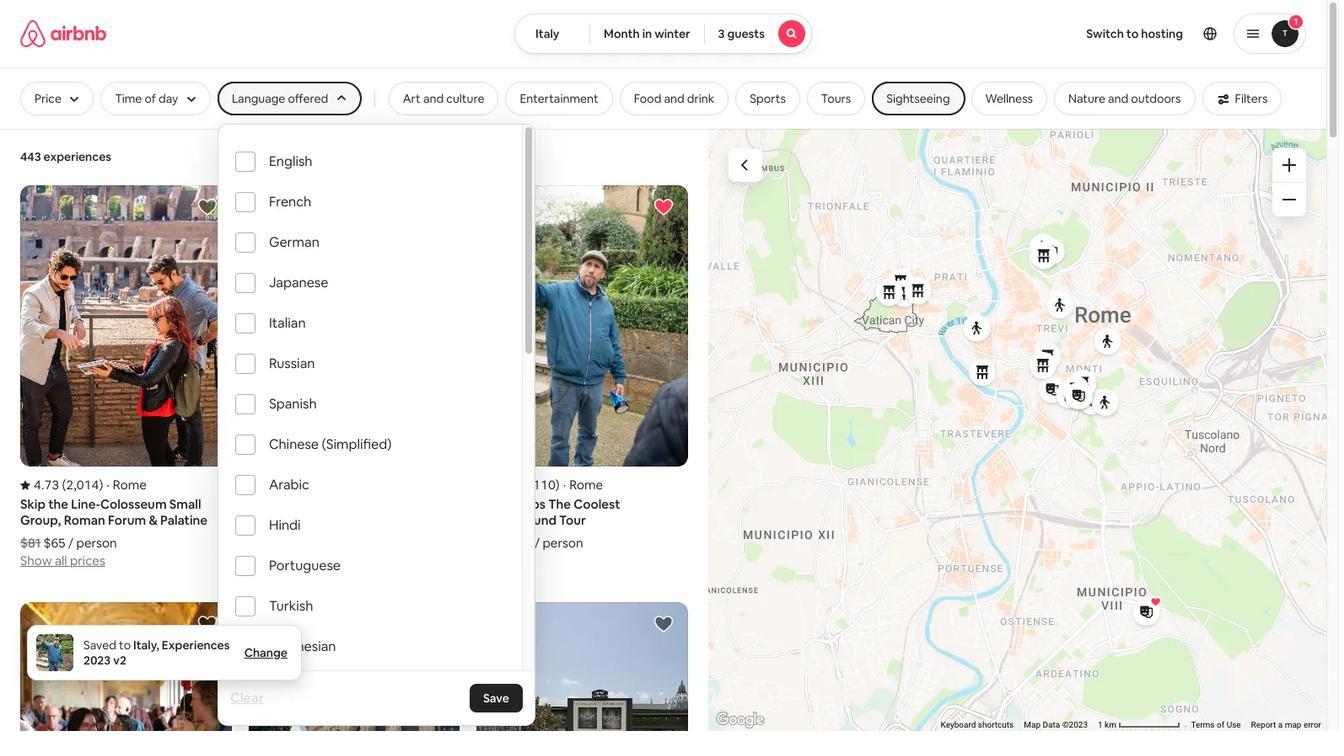 Task type: locate. For each thing, give the bounding box(es) containing it.
skip the line-colosseum small group, roman forum & palatine group
[[20, 186, 232, 569]]

underground
[[477, 513, 556, 529]]

wellness
[[985, 91, 1033, 106]]

3 guests
[[718, 26, 765, 41]]

all
[[55, 553, 67, 569]]

colosseum down 4.79 out of 5 average rating,  786 reviews image
[[248, 497, 315, 513]]

keyboard
[[941, 721, 976, 730]]

roman inside 'skip the line-colosseum small group, roman forum & palatine $81 $65 / person show all prices'
[[64, 513, 105, 529]]

palatine inside 'skip the line-colosseum small group, roman forum & palatine $81 $65 / person show all prices'
[[160, 513, 208, 529]]

1 horizontal spatial colosseum
[[248, 497, 315, 513]]

saved
[[83, 638, 116, 654]]

from left $38
[[477, 536, 507, 552]]

(786)
[[290, 477, 321, 493]]

rome inside the skip the line-colosseum small group, roman forum & palatine group
[[113, 477, 147, 493]]

/ right $38
[[534, 536, 540, 552]]

(2,014)
[[62, 477, 103, 493]]

1 horizontal spatial from
[[477, 536, 507, 552]]

colosseum
[[100, 497, 167, 513], [248, 497, 315, 513]]

$48
[[281, 536, 304, 552]]

russian
[[269, 355, 315, 373]]

1 rome from the left
[[113, 477, 147, 493]]

and left drink
[[664, 91, 684, 106]]

the
[[48, 497, 68, 513]]

turkish
[[269, 598, 313, 616]]

profile element
[[832, 0, 1306, 67]]

catacombs the coolest underground tour group
[[477, 186, 688, 552]]

rome
[[113, 477, 147, 493], [569, 477, 603, 493]]

2 from from the left
[[477, 536, 507, 552]]

· right (2,014)
[[107, 477, 109, 493]]

person up 'prices'
[[76, 536, 117, 552]]

$65
[[44, 536, 65, 552]]

2 · from the left
[[563, 477, 566, 493]]

indonesian
[[269, 638, 336, 656]]

Tours button
[[807, 82, 865, 116]]

2 colosseum from the left
[[248, 497, 315, 513]]

colosseum inside 'skip the line-colosseum small group, roman forum & palatine $81 $65 / person show all prices'
[[100, 497, 167, 513]]

2 person from the left
[[543, 536, 583, 552]]

1 horizontal spatial roman
[[412, 497, 453, 513]]

and for nature
[[1108, 91, 1129, 106]]

0 horizontal spatial person
[[76, 536, 117, 552]]

rome up forum
[[113, 477, 147, 493]]

0 horizontal spatial palatine
[[160, 513, 208, 529]]

change
[[244, 646, 288, 661]]

winter
[[655, 26, 690, 41]]

rome up "coolest"
[[569, 477, 603, 493]]

clear
[[230, 690, 264, 707]]

person down 'tour'
[[543, 536, 583, 552]]

from down forum
[[248, 536, 279, 552]]

1 horizontal spatial palatine
[[317, 497, 365, 513]]

4.95 (3,110) · rome catacombs the coolest underground tour from $38 / person
[[477, 477, 620, 552]]

1 / from the left
[[68, 536, 74, 552]]

zoom in image
[[1283, 159, 1296, 172]]

person
[[76, 536, 117, 552], [543, 536, 583, 552]]

0 horizontal spatial colosseum
[[100, 497, 167, 513]]

art and culture
[[403, 91, 484, 106]]

error
[[1304, 721, 1321, 730]]

food
[[634, 91, 661, 106]]

experiences
[[162, 638, 230, 654]]

remove from wishlist image
[[654, 197, 674, 218]]

and right nature
[[1108, 91, 1129, 106]]

Nature and outdoors button
[[1054, 82, 1195, 116]]

2 / from the left
[[534, 536, 540, 552]]

palatine
[[317, 497, 365, 513], [160, 513, 208, 529]]

from inside 4.95 (3,110) · rome catacombs the coolest underground tour from $38 / person
[[477, 536, 507, 552]]

spanish
[[269, 395, 317, 413]]

month in winter
[[604, 26, 690, 41]]

0 horizontal spatial ·
[[107, 477, 109, 493]]

google image
[[713, 710, 768, 732]]

a
[[1278, 721, 1283, 730]]

(simplified)
[[322, 436, 392, 454]]

prices
[[70, 553, 105, 569]]

data
[[1043, 721, 1060, 730]]

Sports button
[[736, 82, 800, 116]]

forum
[[108, 513, 146, 529]]

443 experiences
[[20, 149, 111, 164]]

google map
showing 24 experiences. including 1 saved experience. region
[[708, 128, 1326, 732]]

coolest
[[574, 497, 620, 513]]

1 horizontal spatial /
[[534, 536, 540, 552]]

None search field
[[514, 13, 812, 54]]

group,
[[20, 513, 61, 529]]

·
[[107, 477, 109, 493], [563, 477, 566, 493]]

language
[[232, 91, 285, 106]]

skip the line-colosseum small group, roman forum & palatine $81 $65 / person show all prices
[[20, 497, 208, 569]]

palatine right &
[[160, 513, 208, 529]]

1 · from the left
[[107, 477, 109, 493]]

$81
[[20, 536, 41, 552]]

and inside colosseum palatine hill and roman forum guided tour from $48
[[387, 497, 409, 513]]

1
[[1098, 721, 1103, 730]]

1 horizontal spatial ·
[[563, 477, 566, 493]]

use
[[1227, 721, 1241, 730]]

/ right the $65
[[68, 536, 74, 552]]

person inside 4.95 (3,110) · rome catacombs the coolest underground tour from $38 / person
[[543, 536, 583, 552]]

1 person from the left
[[76, 536, 117, 552]]

0 horizontal spatial roman
[[64, 513, 105, 529]]

1 colosseum from the left
[[100, 497, 167, 513]]

colosseum palatine hill and roman forum guided tour group
[[248, 186, 460, 552]]

the
[[548, 497, 571, 513]]

and
[[423, 91, 444, 106], [664, 91, 684, 106], [1108, 91, 1129, 106], [387, 497, 409, 513]]

2 rome from the left
[[569, 477, 603, 493]]

· rome
[[107, 477, 147, 493]]

Sightseeing button
[[872, 82, 964, 116]]

colosseum down the · rome
[[100, 497, 167, 513]]

report
[[1251, 721, 1276, 730]]

hill
[[367, 497, 384, 513]]

map data ©2023
[[1024, 721, 1088, 730]]

from inside colosseum palatine hill and roman forum guided tour from $48
[[248, 536, 279, 552]]

0 horizontal spatial /
[[68, 536, 74, 552]]

3
[[718, 26, 725, 41]]

0 horizontal spatial rome
[[113, 477, 147, 493]]

change button
[[244, 646, 288, 661]]

entertainment
[[520, 91, 598, 106]]

add to wishlist image
[[197, 197, 217, 218], [197, 615, 217, 635], [654, 615, 674, 635]]

french
[[269, 193, 311, 211]]

terms
[[1191, 721, 1215, 730]]

(3,110)
[[518, 477, 560, 493]]

chinese (simplified)
[[269, 436, 392, 454]]

offered
[[288, 91, 328, 106]]

map
[[1285, 721, 1302, 730]]

keyboard shortcuts button
[[941, 720, 1014, 732]]

4.73 out of 5 average rating,  2,014 reviews image
[[20, 477, 103, 493]]

language offered
[[232, 91, 328, 106]]

keyboard shortcuts
[[941, 721, 1014, 730]]

month in winter button
[[590, 13, 705, 54]]

1 horizontal spatial rome
[[569, 477, 603, 493]]

· up the
[[563, 477, 566, 493]]

roman right the hill
[[412, 497, 453, 513]]

Art and culture button
[[388, 82, 499, 116]]

guided
[[288, 513, 329, 529]]

Entertainment button
[[505, 82, 613, 116]]

art
[[403, 91, 421, 106]]

nature and outdoors
[[1068, 91, 1181, 106]]

and right the hill
[[387, 497, 409, 513]]

palatine left the hill
[[317, 497, 365, 513]]

chinese
[[269, 436, 319, 454]]

and right art
[[423, 91, 444, 106]]

1 horizontal spatial person
[[543, 536, 583, 552]]

0 horizontal spatial from
[[248, 536, 279, 552]]

and for food
[[664, 91, 684, 106]]

tour
[[332, 513, 357, 529]]

roman down (2,014)
[[64, 513, 105, 529]]

/ inside 4.95 (3,110) · rome catacombs the coolest underground tour from $38 / person
[[534, 536, 540, 552]]

1 from from the left
[[248, 536, 279, 552]]



Task type: describe. For each thing, give the bounding box(es) containing it.
4.79 out of 5 average rating,  786 reviews image
[[248, 477, 321, 493]]

japanese
[[269, 274, 328, 292]]

terms of use link
[[1191, 721, 1241, 730]]

outdoors
[[1131, 91, 1181, 106]]

italy button
[[514, 13, 590, 54]]

small
[[169, 497, 201, 513]]

skip
[[20, 497, 45, 513]]

and for art
[[423, 91, 444, 106]]

month
[[604, 26, 640, 41]]

report a map error link
[[1251, 721, 1321, 730]]

1 km button
[[1093, 720, 1186, 732]]

none search field containing italy
[[514, 13, 812, 54]]

/ inside 'skip the line-colosseum small group, roman forum & palatine $81 $65 / person show all prices'
[[68, 536, 74, 552]]

km
[[1105, 721, 1116, 730]]

save button
[[470, 685, 523, 713]]

clear button
[[222, 682, 272, 716]]

terms of use
[[1191, 721, 1241, 730]]

saved to
[[83, 638, 131, 654]]

4.73
[[34, 477, 59, 493]]

experiences
[[43, 149, 111, 164]]

colosseum palatine hill and roman forum guided tour from $48
[[248, 497, 453, 552]]

· inside 4.95 (3,110) · rome catacombs the coolest underground tour from $38 / person
[[563, 477, 566, 493]]

©2023
[[1062, 721, 1088, 730]]

roman inside colosseum palatine hill and roman forum guided tour from $48
[[412, 497, 453, 513]]

german
[[269, 234, 319, 251]]

of
[[1217, 721, 1225, 730]]

4.79 (786)
[[262, 477, 321, 493]]

map
[[1024, 721, 1041, 730]]

rome inside 4.95 (3,110) · rome catacombs the coolest underground tour from $38 / person
[[569, 477, 603, 493]]

4.95 out of 5 average rating,  3,110 reviews image
[[477, 477, 560, 493]]

save
[[483, 691, 509, 707]]

Wellness button
[[971, 82, 1047, 116]]

1 km
[[1098, 721, 1119, 730]]

to
[[119, 638, 131, 654]]

forum
[[248, 513, 285, 529]]

english
[[269, 153, 312, 170]]

catacombs
[[477, 497, 546, 513]]

2023
[[83, 654, 111, 669]]

add to wishlist image inside the skip the line-colosseum small group, roman forum & palatine group
[[197, 197, 217, 218]]

italy, experiences 2023 v2
[[83, 638, 230, 669]]

tours
[[821, 91, 851, 106]]

italy,
[[133, 638, 159, 654]]

nature
[[1068, 91, 1105, 106]]

line-
[[71, 497, 100, 513]]

drink
[[687, 91, 714, 106]]

v2
[[113, 654, 126, 669]]

&
[[149, 513, 158, 529]]

italian
[[269, 315, 306, 332]]

in
[[642, 26, 652, 41]]

4.79
[[262, 477, 287, 493]]

tour
[[559, 513, 586, 529]]

palatine inside colosseum palatine hill and roman forum guided tour from $48
[[317, 497, 365, 513]]

culture
[[446, 91, 484, 106]]

language offered button
[[217, 82, 361, 116]]

$38
[[510, 536, 532, 552]]

report a map error
[[1251, 721, 1321, 730]]

· inside the skip the line-colosseum small group, roman forum & palatine group
[[107, 477, 109, 493]]

food and drink
[[634, 91, 714, 106]]

colosseum inside colosseum palatine hill and roman forum guided tour from $48
[[248, 497, 315, 513]]

person inside 'skip the line-colosseum small group, roman forum & palatine $81 $65 / person show all prices'
[[76, 536, 117, 552]]

italy
[[536, 26, 559, 41]]

4.73 (2,014)
[[34, 477, 103, 493]]

arabic
[[269, 476, 309, 494]]

portuguese
[[269, 557, 341, 575]]

zoom out image
[[1283, 193, 1296, 207]]

sports
[[750, 91, 786, 106]]

shortcuts
[[978, 721, 1014, 730]]

3 guests button
[[704, 13, 812, 54]]

show
[[20, 553, 52, 569]]

Food and drink button
[[619, 82, 729, 116]]

sightseeing
[[887, 91, 950, 106]]



Task type: vqa. For each thing, say whether or not it's contained in the screenshot.
4.79
yes



